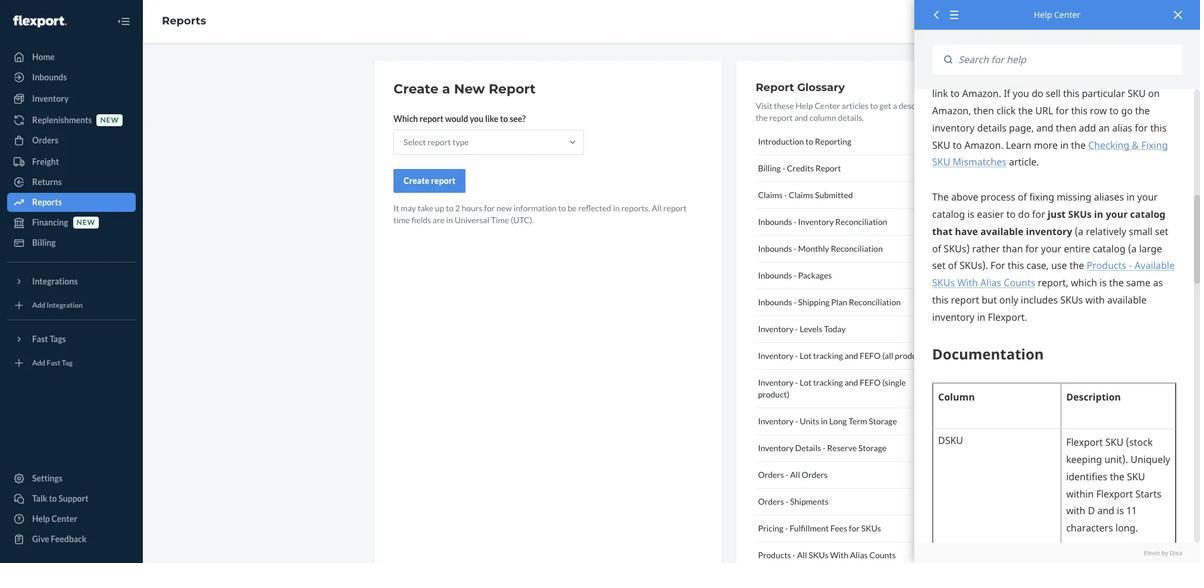 Task type: describe. For each thing, give the bounding box(es) containing it.
time
[[491, 215, 509, 225]]

inventory for inventory
[[32, 93, 69, 104]]

report for create a new report
[[489, 81, 536, 97]]

type
[[453, 137, 469, 147]]

inbounds - monthly reconciliation
[[758, 244, 883, 254]]

lot for inventory - lot tracking and fefo (single product)
[[800, 378, 812, 388]]

reconciliation for inbounds - monthly reconciliation
[[831, 244, 883, 254]]

it
[[394, 203, 399, 213]]

inbounds - shipping plan reconciliation button
[[756, 289, 950, 316]]

1 horizontal spatial in
[[613, 203, 620, 213]]

freight
[[32, 157, 59, 167]]

- right the details
[[823, 443, 826, 453]]

0 vertical spatial storage
[[869, 416, 897, 426]]

- for orders - all orders
[[786, 470, 789, 480]]

articles
[[842, 101, 869, 111]]

products - all skus with alias counts button
[[756, 542, 950, 563]]

2 claims from the left
[[789, 190, 814, 200]]

inventory details - reserve storage
[[758, 443, 887, 453]]

alias
[[850, 550, 868, 560]]

monthly
[[798, 244, 830, 254]]

with
[[830, 550, 849, 560]]

report for create report
[[431, 176, 456, 186]]

give
[[32, 534, 49, 544]]

inventory for inventory - units in long term storage
[[758, 416, 794, 426]]

2 vertical spatial reconciliation
[[849, 297, 901, 307]]

create report button
[[394, 169, 466, 193]]

new
[[454, 81, 485, 97]]

report inside 'visit these help center articles to get a description of the report and column details.'
[[770, 113, 793, 123]]

help center link
[[7, 510, 136, 529]]

create for create report
[[404, 176, 430, 186]]

details
[[795, 443, 821, 453]]

- for billing - credits report
[[783, 163, 786, 173]]

skus inside 'products - all skus with alias counts' button
[[809, 550, 829, 560]]

1 horizontal spatial reports
[[162, 14, 206, 27]]

inbounds - shipping plan reconciliation
[[758, 297, 901, 307]]

plan
[[831, 297, 848, 307]]

inbounds - monthly reconciliation button
[[756, 236, 950, 263]]

visit these help center articles to get a description of the report and column details.
[[756, 101, 949, 123]]

to inside 'visit these help center articles to get a description of the report and column details.'
[[871, 101, 878, 111]]

credits
[[787, 163, 814, 173]]

products - all skus with alias counts
[[758, 550, 896, 560]]

2
[[455, 203, 460, 213]]

product)
[[758, 389, 790, 400]]

report glossary
[[756, 81, 845, 94]]

- for claims - claims submitted
[[785, 190, 787, 200]]

inbounds for inbounds - packages
[[758, 270, 792, 280]]

inventory for inventory - lot tracking and fefo (all products)
[[758, 351, 794, 361]]

elevio by dixa
[[1144, 549, 1183, 557]]

claims - claims submitted button
[[756, 182, 950, 209]]

pricing - fulfillment fees for skus button
[[756, 516, 950, 542]]

reporting
[[815, 136, 852, 146]]

report for which report would you like to see?
[[420, 114, 444, 124]]

to left be
[[558, 203, 566, 213]]

tags
[[50, 334, 66, 344]]

fast inside dropdown button
[[32, 334, 48, 344]]

shipments
[[790, 497, 829, 507]]

2 vertical spatial center
[[51, 514, 77, 524]]

time
[[394, 215, 410, 225]]

dixa
[[1170, 549, 1183, 557]]

home link
[[7, 48, 136, 67]]

talk
[[32, 494, 47, 504]]

- for inventory - units in long term storage
[[795, 416, 798, 426]]

orders - shipments button
[[756, 489, 950, 516]]

add for add integration
[[32, 301, 45, 310]]

- for inbounds - packages
[[794, 270, 797, 280]]

may
[[401, 203, 416, 213]]

create report
[[404, 176, 456, 186]]

(utc).
[[511, 215, 534, 225]]

counts
[[870, 550, 896, 560]]

help inside 'visit these help center articles to get a description of the report and column details.'
[[796, 101, 813, 111]]

by
[[1162, 549, 1169, 557]]

orders up the shipments at the bottom of page
[[802, 470, 828, 480]]

- for products - all skus with alias counts
[[793, 550, 796, 560]]

new inside it may take up to 2 hours for new information to be reflected in reports. all report time fields are in universal time (utc).
[[497, 203, 512, 213]]

create for create a new report
[[394, 81, 439, 97]]

units
[[800, 416, 820, 426]]

inbounds - inventory reconciliation button
[[756, 209, 950, 236]]

introduction to reporting
[[758, 136, 852, 146]]

fast tags button
[[7, 330, 136, 349]]

introduction
[[758, 136, 804, 146]]

to inside button
[[49, 494, 57, 504]]

orders - all orders button
[[756, 462, 950, 489]]

submitted
[[815, 190, 853, 200]]

- for inbounds - shipping plan reconciliation
[[794, 297, 797, 307]]

inventory link
[[7, 89, 136, 108]]

these
[[774, 101, 794, 111]]

2 horizontal spatial help
[[1034, 9, 1052, 20]]

report inside it may take up to 2 hours for new information to be reflected in reports. all report time fields are in universal time (utc).
[[664, 203, 687, 213]]

settings
[[32, 473, 62, 484]]

- for inventory - lot tracking and fefo (all products)
[[795, 351, 798, 361]]

inbounds for inbounds - monthly reconciliation
[[758, 244, 792, 254]]

0 vertical spatial reports link
[[162, 14, 206, 27]]

- for inventory - lot tracking and fefo (single product)
[[795, 378, 798, 388]]

to inside button
[[806, 136, 814, 146]]

orders for orders
[[32, 135, 58, 145]]

Search search field
[[953, 45, 1183, 75]]

which report would you like to see?
[[394, 114, 526, 124]]

inventory - lot tracking and fefo (all products)
[[758, 351, 930, 361]]

in inside button
[[821, 416, 828, 426]]

financing
[[32, 217, 68, 227]]

report for billing - credits report
[[816, 163, 841, 173]]

a inside 'visit these help center articles to get a description of the report and column details.'
[[893, 101, 897, 111]]

orders - shipments
[[758, 497, 829, 507]]

inventory - lot tracking and fefo (single product) button
[[756, 370, 950, 409]]

- for inventory - levels today
[[795, 324, 798, 334]]

elevio by dixa link
[[933, 549, 1183, 557]]

inventory details - reserve storage button
[[756, 435, 950, 462]]

integrations
[[32, 276, 78, 286]]

tracking for (all
[[813, 351, 843, 361]]

long
[[830, 416, 847, 426]]

billing for billing - credits report
[[758, 163, 781, 173]]

packages
[[798, 270, 832, 280]]



Task type: vqa. For each thing, say whether or not it's contained in the screenshot.
always on the right
no



Task type: locate. For each thing, give the bounding box(es) containing it.
add left integration
[[32, 301, 45, 310]]

reconciliation down 'inbounds - packages' button
[[849, 297, 901, 307]]

1 horizontal spatial claims
[[789, 190, 814, 200]]

new
[[100, 116, 119, 125], [497, 203, 512, 213], [77, 218, 95, 227]]

fulfillment
[[790, 523, 829, 534]]

inventory - levels today
[[758, 324, 846, 334]]

elevio
[[1144, 549, 1161, 557]]

tracking
[[813, 351, 843, 361], [813, 378, 843, 388]]

2 vertical spatial help
[[32, 514, 50, 524]]

storage right term
[[869, 416, 897, 426]]

orders up the orders - shipments
[[758, 470, 784, 480]]

home
[[32, 52, 55, 62]]

2 horizontal spatial report
[[816, 163, 841, 173]]

- left monthly
[[794, 244, 797, 254]]

- down inventory - levels today
[[795, 351, 798, 361]]

inventory for inventory - lot tracking and fefo (single product)
[[758, 378, 794, 388]]

1 horizontal spatial new
[[100, 116, 119, 125]]

fefo left (single
[[860, 378, 881, 388]]

inventory inside inventory - lot tracking and fefo (single product)
[[758, 378, 794, 388]]

1 vertical spatial lot
[[800, 378, 812, 388]]

add down fast tags
[[32, 359, 45, 368]]

0 vertical spatial all
[[652, 203, 662, 213]]

- for orders - shipments
[[786, 497, 789, 507]]

report up up
[[431, 176, 456, 186]]

inventory left levels
[[758, 324, 794, 334]]

inventory
[[32, 93, 69, 104], [798, 217, 834, 227], [758, 324, 794, 334], [758, 351, 794, 361], [758, 378, 794, 388], [758, 416, 794, 426], [758, 443, 794, 453]]

reports
[[162, 14, 206, 27], [32, 197, 62, 207]]

inbounds - inventory reconciliation
[[758, 217, 888, 227]]

0 horizontal spatial skus
[[809, 550, 829, 560]]

1 add from the top
[[32, 301, 45, 310]]

skus up counts
[[862, 523, 881, 534]]

0 vertical spatial add
[[32, 301, 45, 310]]

1 horizontal spatial billing
[[758, 163, 781, 173]]

to left 2
[[446, 203, 454, 213]]

and left column
[[795, 113, 808, 123]]

report up select report type
[[420, 114, 444, 124]]

billing inside "button"
[[758, 163, 781, 173]]

center inside 'visit these help center articles to get a description of the report and column details.'
[[815, 101, 840, 111]]

it may take up to 2 hours for new information to be reflected in reports. all report time fields are in universal time (utc).
[[394, 203, 687, 225]]

- left levels
[[795, 324, 798, 334]]

0 vertical spatial reports
[[162, 14, 206, 27]]

and for inventory - lot tracking and fefo (single product)
[[845, 378, 858, 388]]

claims down 'credits'
[[789, 190, 814, 200]]

1 vertical spatial for
[[849, 523, 860, 534]]

inventory - levels today button
[[756, 316, 950, 343]]

universal
[[455, 215, 489, 225]]

- left shipping
[[794, 297, 797, 307]]

orders for orders - shipments
[[758, 497, 784, 507]]

2 horizontal spatial center
[[1055, 9, 1081, 20]]

0 horizontal spatial in
[[446, 215, 453, 225]]

1 vertical spatial all
[[790, 470, 800, 480]]

inbounds down home
[[32, 72, 67, 82]]

integrations button
[[7, 272, 136, 291]]

0 vertical spatial create
[[394, 81, 439, 97]]

the
[[756, 113, 768, 123]]

1 vertical spatial storage
[[859, 443, 887, 453]]

new for financing
[[77, 218, 95, 227]]

0 vertical spatial fast
[[32, 334, 48, 344]]

- left units
[[795, 416, 798, 426]]

for up "time"
[[484, 203, 495, 213]]

to left 'get'
[[871, 101, 878, 111]]

- down claims - claims submitted
[[794, 217, 797, 227]]

details.
[[838, 113, 864, 123]]

reconciliation for inbounds - inventory reconciliation
[[836, 217, 888, 227]]

shipping
[[798, 297, 830, 307]]

2 vertical spatial new
[[77, 218, 95, 227]]

0 vertical spatial reconciliation
[[836, 217, 888, 227]]

inventory down product)
[[758, 416, 794, 426]]

billing - credits report
[[758, 163, 841, 173]]

and inside inventory - lot tracking and fefo (single product)
[[845, 378, 858, 388]]

report inside billing - credits report "button"
[[816, 163, 841, 173]]

settings link
[[7, 469, 136, 488]]

freight link
[[7, 152, 136, 172]]

products)
[[895, 351, 930, 361]]

reconciliation down inbounds - inventory reconciliation button
[[831, 244, 883, 254]]

reconciliation down claims - claims submitted button
[[836, 217, 888, 227]]

1 tracking from the top
[[813, 351, 843, 361]]

add
[[32, 301, 45, 310], [32, 359, 45, 368]]

1 vertical spatial help center
[[32, 514, 77, 524]]

1 vertical spatial tracking
[[813, 378, 843, 388]]

for right fees
[[849, 523, 860, 534]]

inventory up monthly
[[798, 217, 834, 227]]

all right 'reports.'
[[652, 203, 662, 213]]

orders for orders - all orders
[[758, 470, 784, 480]]

- for pricing - fulfillment fees for skus
[[785, 523, 788, 534]]

glossary
[[797, 81, 845, 94]]

2 horizontal spatial in
[[821, 416, 828, 426]]

fees
[[831, 523, 848, 534]]

0 vertical spatial in
[[613, 203, 620, 213]]

add inside 'link'
[[32, 359, 45, 368]]

fast tags
[[32, 334, 66, 344]]

0 vertical spatial new
[[100, 116, 119, 125]]

are
[[433, 215, 445, 225]]

report left type
[[428, 137, 451, 147]]

and for inventory - lot tracking and fefo (all products)
[[845, 351, 858, 361]]

0 horizontal spatial reports
[[32, 197, 62, 207]]

orders inside button
[[758, 497, 784, 507]]

skus inside pricing - fulfillment fees for skus button
[[862, 523, 881, 534]]

0 horizontal spatial help
[[32, 514, 50, 524]]

- left 'credits'
[[783, 163, 786, 173]]

center up the search search box
[[1055, 9, 1081, 20]]

select report type
[[404, 137, 469, 147]]

claims down billing - credits report
[[758, 190, 783, 200]]

inventory up 'orders - all orders'
[[758, 443, 794, 453]]

in left 'reports.'
[[613, 203, 620, 213]]

pricing - fulfillment fees for skus
[[758, 523, 881, 534]]

inventory - units in long term storage button
[[756, 409, 950, 435]]

1 vertical spatial new
[[497, 203, 512, 213]]

inventory inside button
[[758, 324, 794, 334]]

get
[[880, 101, 892, 111]]

create a new report
[[394, 81, 536, 97]]

tracking down today
[[813, 351, 843, 361]]

help down report glossary
[[796, 101, 813, 111]]

1 claims from the left
[[758, 190, 783, 200]]

1 vertical spatial center
[[815, 101, 840, 111]]

in right are
[[446, 215, 453, 225]]

0 vertical spatial for
[[484, 203, 495, 213]]

report up see?
[[489, 81, 536, 97]]

see?
[[510, 114, 526, 124]]

2 horizontal spatial new
[[497, 203, 512, 213]]

1 horizontal spatial skus
[[862, 523, 881, 534]]

take
[[418, 203, 434, 213]]

0 horizontal spatial center
[[51, 514, 77, 524]]

help up the search search box
[[1034, 9, 1052, 20]]

and
[[795, 113, 808, 123], [845, 351, 858, 361], [845, 378, 858, 388]]

create up may
[[404, 176, 430, 186]]

1 vertical spatial reports link
[[7, 193, 136, 212]]

1 horizontal spatial a
[[893, 101, 897, 111]]

1 fefo from the top
[[860, 351, 881, 361]]

1 vertical spatial skus
[[809, 550, 829, 560]]

inbounds down claims - claims submitted
[[758, 217, 792, 227]]

billing for billing
[[32, 238, 56, 248]]

- for inbounds - inventory reconciliation
[[794, 217, 797, 227]]

0 horizontal spatial help center
[[32, 514, 77, 524]]

talk to support button
[[7, 489, 136, 509]]

report for select report type
[[428, 137, 451, 147]]

lot inside inventory - lot tracking and fefo (all products) button
[[800, 351, 812, 361]]

new up "billing" link
[[77, 218, 95, 227]]

1 vertical spatial a
[[893, 101, 897, 111]]

inventory up product)
[[758, 378, 794, 388]]

1 vertical spatial reports
[[32, 197, 62, 207]]

0 vertical spatial lot
[[800, 351, 812, 361]]

help
[[1034, 9, 1052, 20], [796, 101, 813, 111], [32, 514, 50, 524]]

be
[[568, 203, 577, 213]]

center up column
[[815, 101, 840, 111]]

1 horizontal spatial help center
[[1034, 9, 1081, 20]]

add fast tag
[[32, 359, 73, 368]]

visit
[[756, 101, 773, 111]]

tracking down inventory - lot tracking and fefo (all products)
[[813, 378, 843, 388]]

inventory down inventory - levels today
[[758, 351, 794, 361]]

flexport logo image
[[13, 15, 67, 27]]

to left 'reporting'
[[806, 136, 814, 146]]

1 horizontal spatial for
[[849, 523, 860, 534]]

tracking inside inventory - lot tracking and fefo (all products) button
[[813, 351, 843, 361]]

add for add fast tag
[[32, 359, 45, 368]]

help up give at the left
[[32, 514, 50, 524]]

would
[[445, 114, 468, 124]]

products
[[758, 550, 791, 560]]

inbounds - packages button
[[756, 263, 950, 289]]

up
[[435, 203, 444, 213]]

1 lot from the top
[[800, 351, 812, 361]]

new for replenishments
[[100, 116, 119, 125]]

orders link
[[7, 131, 136, 150]]

1 vertical spatial reconciliation
[[831, 244, 883, 254]]

integration
[[47, 301, 83, 310]]

inventory - units in long term storage
[[758, 416, 897, 426]]

replenishments
[[32, 115, 92, 125]]

add fast tag link
[[7, 354, 136, 373]]

report
[[489, 81, 536, 97], [756, 81, 794, 94], [816, 163, 841, 173]]

fast left 'tags'
[[32, 334, 48, 344]]

inbounds down the "inbounds - packages"
[[758, 297, 792, 307]]

fields
[[412, 215, 431, 225]]

- up the inventory - units in long term storage
[[795, 378, 798, 388]]

inventory - lot tracking and fefo (all products) button
[[756, 343, 950, 370]]

1 vertical spatial fast
[[47, 359, 60, 368]]

returns link
[[7, 173, 136, 192]]

to right like
[[500, 114, 508, 124]]

report down these
[[770, 113, 793, 123]]

billing down financing on the left top of the page
[[32, 238, 56, 248]]

1 vertical spatial create
[[404, 176, 430, 186]]

fast inside 'link'
[[47, 359, 60, 368]]

which
[[394, 114, 418, 124]]

storage
[[869, 416, 897, 426], [859, 443, 887, 453]]

fefo inside inventory - lot tracking and fefo (single product)
[[860, 378, 881, 388]]

all for products
[[797, 550, 807, 560]]

fefo for (single
[[860, 378, 881, 388]]

inventory up replenishments
[[32, 93, 69, 104]]

inbounds for inbounds - inventory reconciliation
[[758, 217, 792, 227]]

1 vertical spatial billing
[[32, 238, 56, 248]]

inbounds for inbounds - shipping plan reconciliation
[[758, 297, 792, 307]]

fefo for (all
[[860, 351, 881, 361]]

give feedback button
[[7, 530, 136, 549]]

description
[[899, 101, 940, 111]]

give feedback
[[32, 534, 87, 544]]

tracking for (single
[[813, 378, 843, 388]]

1 vertical spatial add
[[32, 359, 45, 368]]

0 vertical spatial a
[[442, 81, 450, 97]]

0 vertical spatial skus
[[862, 523, 881, 534]]

all inside orders - all orders "button"
[[790, 470, 800, 480]]

reconciliation
[[836, 217, 888, 227], [831, 244, 883, 254], [849, 297, 901, 307]]

inbounds left the packages
[[758, 270, 792, 280]]

a left new
[[442, 81, 450, 97]]

0 vertical spatial and
[[795, 113, 808, 123]]

reports.
[[622, 203, 650, 213]]

- down billing - credits report
[[785, 190, 787, 200]]

1 horizontal spatial center
[[815, 101, 840, 111]]

lot for inventory - lot tracking and fefo (all products)
[[800, 351, 812, 361]]

report down 'reporting'
[[816, 163, 841, 173]]

create up 'which'
[[394, 81, 439, 97]]

2 add from the top
[[32, 359, 45, 368]]

1 vertical spatial and
[[845, 351, 858, 361]]

and down inventory - levels today button
[[845, 351, 858, 361]]

1 horizontal spatial reports link
[[162, 14, 206, 27]]

and down inventory - lot tracking and fefo (all products) button
[[845, 378, 858, 388]]

all inside 'products - all skus with alias counts' button
[[797, 550, 807, 560]]

0 horizontal spatial for
[[484, 203, 495, 213]]

create inside button
[[404, 176, 430, 186]]

2 lot from the top
[[800, 378, 812, 388]]

0 vertical spatial billing
[[758, 163, 781, 173]]

2 fefo from the top
[[860, 378, 881, 388]]

inbounds for inbounds
[[32, 72, 67, 82]]

close navigation image
[[117, 14, 131, 29]]

for inside button
[[849, 523, 860, 534]]

skus left the with
[[809, 550, 829, 560]]

tracking inside inventory - lot tracking and fefo (single product)
[[813, 378, 843, 388]]

lot inside inventory - lot tracking and fefo (single product)
[[800, 378, 812, 388]]

0 horizontal spatial new
[[77, 218, 95, 227]]

select
[[404, 137, 426, 147]]

2 vertical spatial in
[[821, 416, 828, 426]]

help center up give feedback
[[32, 514, 77, 524]]

all right products at right
[[797, 550, 807, 560]]

1 horizontal spatial report
[[756, 81, 794, 94]]

all for orders
[[790, 470, 800, 480]]

0 horizontal spatial billing
[[32, 238, 56, 248]]

billing link
[[7, 233, 136, 252]]

help center
[[1034, 9, 1081, 20], [32, 514, 77, 524]]

levels
[[800, 324, 823, 334]]

report up these
[[756, 81, 794, 94]]

0 horizontal spatial reports link
[[7, 193, 136, 212]]

lot
[[800, 351, 812, 361], [800, 378, 812, 388]]

- right pricing
[[785, 523, 788, 534]]

reflected
[[578, 203, 612, 213]]

1 vertical spatial help
[[796, 101, 813, 111]]

1 vertical spatial fefo
[[860, 378, 881, 388]]

- for inbounds - monthly reconciliation
[[794, 244, 797, 254]]

billing - credits report button
[[756, 155, 950, 182]]

all inside it may take up to 2 hours for new information to be reflected in reports. all report time fields are in universal time (utc).
[[652, 203, 662, 213]]

of
[[942, 101, 949, 111]]

all
[[652, 203, 662, 213], [790, 470, 800, 480], [797, 550, 807, 560]]

in left long
[[821, 416, 828, 426]]

2 vertical spatial all
[[797, 550, 807, 560]]

all up the orders - shipments
[[790, 470, 800, 480]]

today
[[824, 324, 846, 334]]

(all
[[883, 351, 894, 361]]

0 horizontal spatial a
[[442, 81, 450, 97]]

- left the shipments at the bottom of page
[[786, 497, 789, 507]]

new up orders link
[[100, 116, 119, 125]]

0 horizontal spatial report
[[489, 81, 536, 97]]

lot down inventory - levels today
[[800, 351, 812, 361]]

1 vertical spatial in
[[446, 215, 453, 225]]

fefo left the (all at the bottom right of the page
[[860, 351, 881, 361]]

inventory for inventory - levels today
[[758, 324, 794, 334]]

lot up units
[[800, 378, 812, 388]]

- right products at right
[[793, 550, 796, 560]]

center down talk to support
[[51, 514, 77, 524]]

orders up pricing
[[758, 497, 784, 507]]

report inside button
[[431, 176, 456, 186]]

returns
[[32, 177, 62, 187]]

fast left tag
[[47, 359, 60, 368]]

0 vertical spatial help center
[[1034, 9, 1081, 20]]

orders - all orders
[[758, 470, 828, 480]]

2 vertical spatial and
[[845, 378, 858, 388]]

information
[[514, 203, 557, 213]]

term
[[849, 416, 867, 426]]

1 horizontal spatial help
[[796, 101, 813, 111]]

and inside 'visit these help center articles to get a description of the report and column details.'
[[795, 113, 808, 123]]

- inside inventory - lot tracking and fefo (single product)
[[795, 378, 798, 388]]

billing down introduction
[[758, 163, 781, 173]]

0 vertical spatial fefo
[[860, 351, 881, 361]]

for inside it may take up to 2 hours for new information to be reflected in reports. all report time fields are in universal time (utc).
[[484, 203, 495, 213]]

2 tracking from the top
[[813, 378, 843, 388]]

a right 'get'
[[893, 101, 897, 111]]

inventory for inventory details - reserve storage
[[758, 443, 794, 453]]

claims
[[758, 190, 783, 200], [789, 190, 814, 200]]

- left the packages
[[794, 270, 797, 280]]

talk to support
[[32, 494, 89, 504]]

new up "time"
[[497, 203, 512, 213]]

0 vertical spatial help
[[1034, 9, 1052, 20]]

- up the orders - shipments
[[786, 470, 789, 480]]

like
[[485, 114, 499, 124]]

help center up the search search box
[[1034, 9, 1081, 20]]

orders up freight
[[32, 135, 58, 145]]

to right "talk"
[[49, 494, 57, 504]]

inbounds up the "inbounds - packages"
[[758, 244, 792, 254]]

storage right the reserve
[[859, 443, 887, 453]]

0 vertical spatial center
[[1055, 9, 1081, 20]]

pricing
[[758, 523, 784, 534]]

report right 'reports.'
[[664, 203, 687, 213]]

0 vertical spatial tracking
[[813, 351, 843, 361]]

0 horizontal spatial claims
[[758, 190, 783, 200]]



